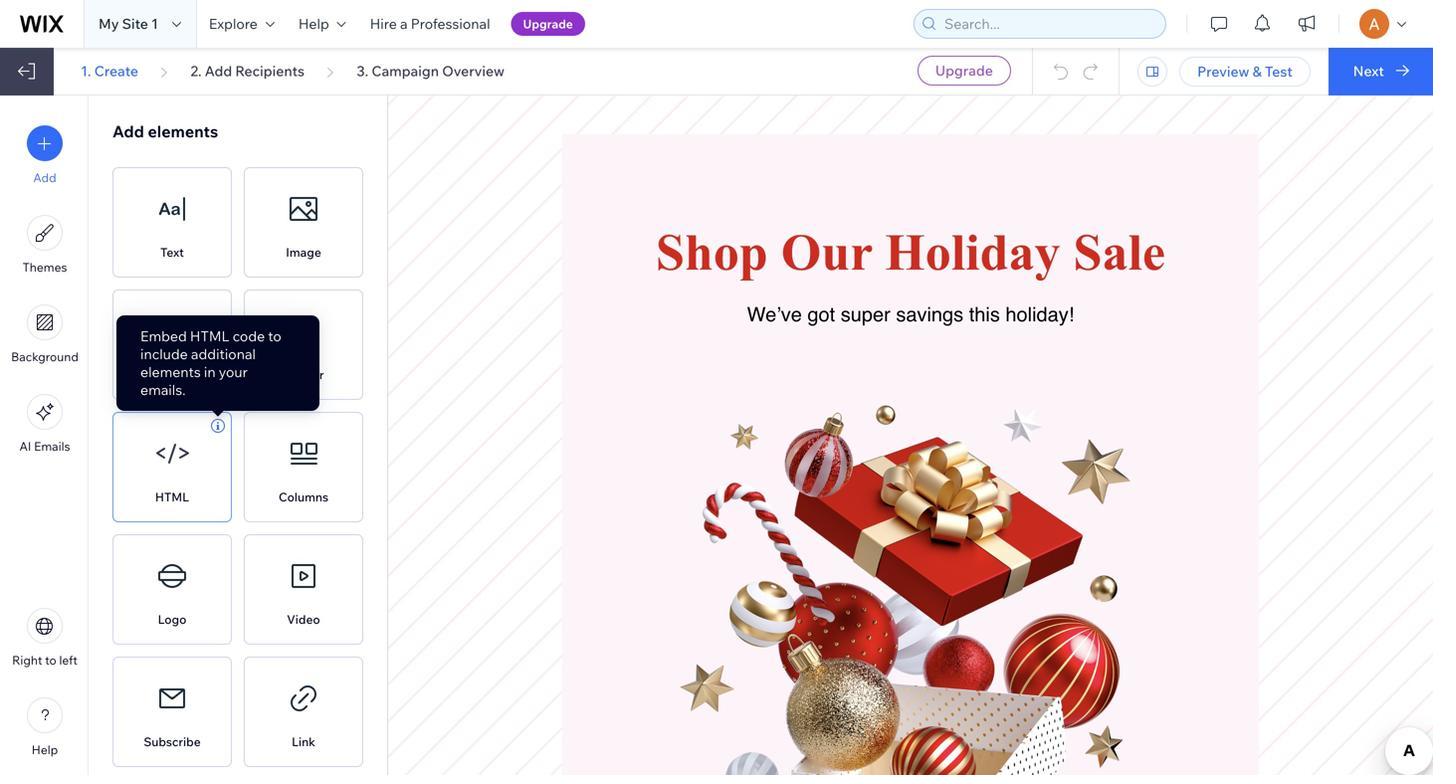 Task type: locate. For each thing, give the bounding box(es) containing it.
ai
[[19, 439, 31, 454]]

1 vertical spatial to
[[45, 653, 57, 668]]

elements
[[148, 121, 218, 141], [140, 363, 201, 381]]

1 vertical spatial upgrade button
[[918, 56, 1011, 86]]

add right "2."
[[205, 62, 232, 80]]

to right code
[[268, 328, 282, 345]]

&
[[1253, 63, 1262, 80]]

add up themes 'button'
[[33, 170, 56, 185]]

right
[[12, 653, 42, 668]]

our
[[781, 223, 873, 281]]

elements down include
[[140, 363, 201, 381]]

upgrade right professional
[[523, 16, 573, 31]]

site
[[122, 15, 148, 32]]

hire
[[370, 15, 397, 32]]

0 vertical spatial html
[[190, 328, 230, 345]]

campaign
[[372, 62, 439, 80]]

1 horizontal spatial upgrade
[[936, 62, 993, 79]]

help button
[[287, 0, 358, 48], [27, 698, 63, 758]]

help button left hire
[[287, 0, 358, 48]]

2 horizontal spatial add
[[205, 62, 232, 80]]

super
[[841, 303, 891, 326]]

test
[[1265, 63, 1293, 80]]

divider
[[283, 367, 324, 382]]

0 horizontal spatial upgrade
[[523, 16, 573, 31]]

right to left button
[[12, 608, 78, 668]]

upgrade button
[[511, 12, 585, 36], [918, 56, 1011, 86]]

1 vertical spatial help
[[32, 743, 58, 758]]

ai emails button
[[19, 394, 70, 454]]

0 vertical spatial upgrade
[[523, 16, 573, 31]]

1 vertical spatial add
[[112, 121, 144, 141]]

add
[[205, 62, 232, 80], [112, 121, 144, 141], [33, 170, 56, 185]]

link
[[292, 735, 316, 750]]

add inside button
[[33, 170, 56, 185]]

background button
[[11, 305, 79, 364]]

1 horizontal spatial help button
[[287, 0, 358, 48]]

0 horizontal spatial to
[[45, 653, 57, 668]]

upgrade button right professional
[[511, 12, 585, 36]]

0 vertical spatial add
[[205, 62, 232, 80]]

1 horizontal spatial upgrade button
[[918, 56, 1011, 86]]

2. add recipients
[[190, 62, 305, 80]]

shop
[[656, 223, 768, 281]]

1 vertical spatial help button
[[27, 698, 63, 758]]

hire a professional
[[370, 15, 490, 32]]

help button down right to left
[[27, 698, 63, 758]]

create
[[94, 62, 138, 80]]

elements down "2."
[[148, 121, 218, 141]]

your
[[219, 363, 248, 381]]

embed
[[140, 328, 187, 345]]

upgrade down search... field
[[936, 62, 993, 79]]

1
[[151, 15, 158, 32]]

to left left
[[45, 653, 57, 668]]

preview & test button
[[1180, 57, 1311, 87]]

embed html code to include additional elements in your emails.
[[140, 328, 282, 399]]

2.
[[190, 62, 202, 80]]

1 vertical spatial html
[[155, 490, 189, 505]]

button
[[153, 367, 191, 382]]

upgrade button down search... field
[[918, 56, 1011, 86]]

0 vertical spatial upgrade button
[[511, 12, 585, 36]]

my site 1
[[99, 15, 158, 32]]

1 vertical spatial upgrade
[[936, 62, 993, 79]]

0 vertical spatial help button
[[287, 0, 358, 48]]

0 vertical spatial to
[[268, 328, 282, 345]]

2 vertical spatial add
[[33, 170, 56, 185]]

video
[[287, 612, 320, 627]]

help
[[299, 15, 329, 32], [32, 743, 58, 758]]

professional
[[411, 15, 490, 32]]

explore
[[209, 15, 258, 32]]

include
[[140, 345, 188, 363]]

savings
[[896, 303, 964, 326]]

0 horizontal spatial add
[[33, 170, 56, 185]]

text
[[160, 245, 184, 260]]

1 horizontal spatial add
[[112, 121, 144, 141]]

1 vertical spatial elements
[[140, 363, 201, 381]]

add down create
[[112, 121, 144, 141]]

html inside embed html code to include additional elements in your emails.
[[190, 328, 230, 345]]

0 vertical spatial elements
[[148, 121, 218, 141]]

1. create
[[81, 62, 138, 80]]

3. campaign overview link
[[357, 62, 505, 80]]

0 horizontal spatial upgrade button
[[511, 12, 585, 36]]

to
[[268, 328, 282, 345], [45, 653, 57, 668]]

1. create link
[[81, 62, 138, 80]]

help down right to left
[[32, 743, 58, 758]]

to inside button
[[45, 653, 57, 668]]

preview
[[1198, 63, 1250, 80]]

help up the recipients
[[299, 15, 329, 32]]

a
[[400, 15, 408, 32]]

1 horizontal spatial to
[[268, 328, 282, 345]]

code
[[233, 328, 265, 345]]

html
[[190, 328, 230, 345], [155, 490, 189, 505]]

add for add elements
[[112, 121, 144, 141]]

upgrade
[[523, 16, 573, 31], [936, 62, 993, 79]]

recipients
[[235, 62, 305, 80]]

0 vertical spatial help
[[299, 15, 329, 32]]



Task type: vqa. For each thing, say whether or not it's contained in the screenshot.
code
yes



Task type: describe. For each thing, give the bounding box(es) containing it.
we've got super savings this holiday!
[[747, 303, 1075, 326]]

to inside embed html code to include additional elements in your emails.
[[268, 328, 282, 345]]

in
[[204, 363, 216, 381]]

my
[[99, 15, 119, 32]]

subscribe
[[144, 735, 201, 750]]

background
[[11, 349, 79, 364]]

left
[[59, 653, 78, 668]]

1.
[[81, 62, 91, 80]]

next button
[[1329, 48, 1434, 96]]

logo
[[158, 612, 187, 627]]

elements inside embed html code to include additional elements in your emails.
[[140, 363, 201, 381]]

add button
[[27, 125, 63, 185]]

themes
[[22, 260, 67, 275]]

preview & test
[[1198, 63, 1293, 80]]

3. campaign overview
[[357, 62, 505, 80]]

Search... field
[[939, 10, 1160, 38]]

emails.
[[140, 381, 186, 399]]

ai emails
[[19, 439, 70, 454]]

upgrade for the bottom upgrade button
[[936, 62, 993, 79]]

add elements
[[112, 121, 218, 141]]

themes button
[[22, 215, 67, 275]]

0 horizontal spatial help
[[32, 743, 58, 758]]

hire a professional link
[[358, 0, 502, 48]]

additional
[[191, 345, 256, 363]]

emails
[[34, 439, 70, 454]]

3.
[[357, 62, 369, 80]]

shop our holiday sale
[[656, 223, 1166, 281]]

upgrade for upgrade button to the left
[[523, 16, 573, 31]]

holiday
[[885, 223, 1061, 281]]

right to left
[[12, 653, 78, 668]]

1 horizontal spatial help
[[299, 15, 329, 32]]

holiday!
[[1006, 303, 1075, 326]]

2. add recipients link
[[190, 62, 305, 80]]

image
[[286, 245, 321, 260]]

add inside 'link'
[[205, 62, 232, 80]]

got
[[808, 303, 835, 326]]

this
[[969, 303, 1000, 326]]

we've
[[747, 303, 802, 326]]

add for add
[[33, 170, 56, 185]]

next
[[1354, 62, 1385, 80]]

overview
[[442, 62, 505, 80]]

0 horizontal spatial help button
[[27, 698, 63, 758]]

sale
[[1074, 223, 1166, 281]]

columns
[[279, 490, 329, 505]]



